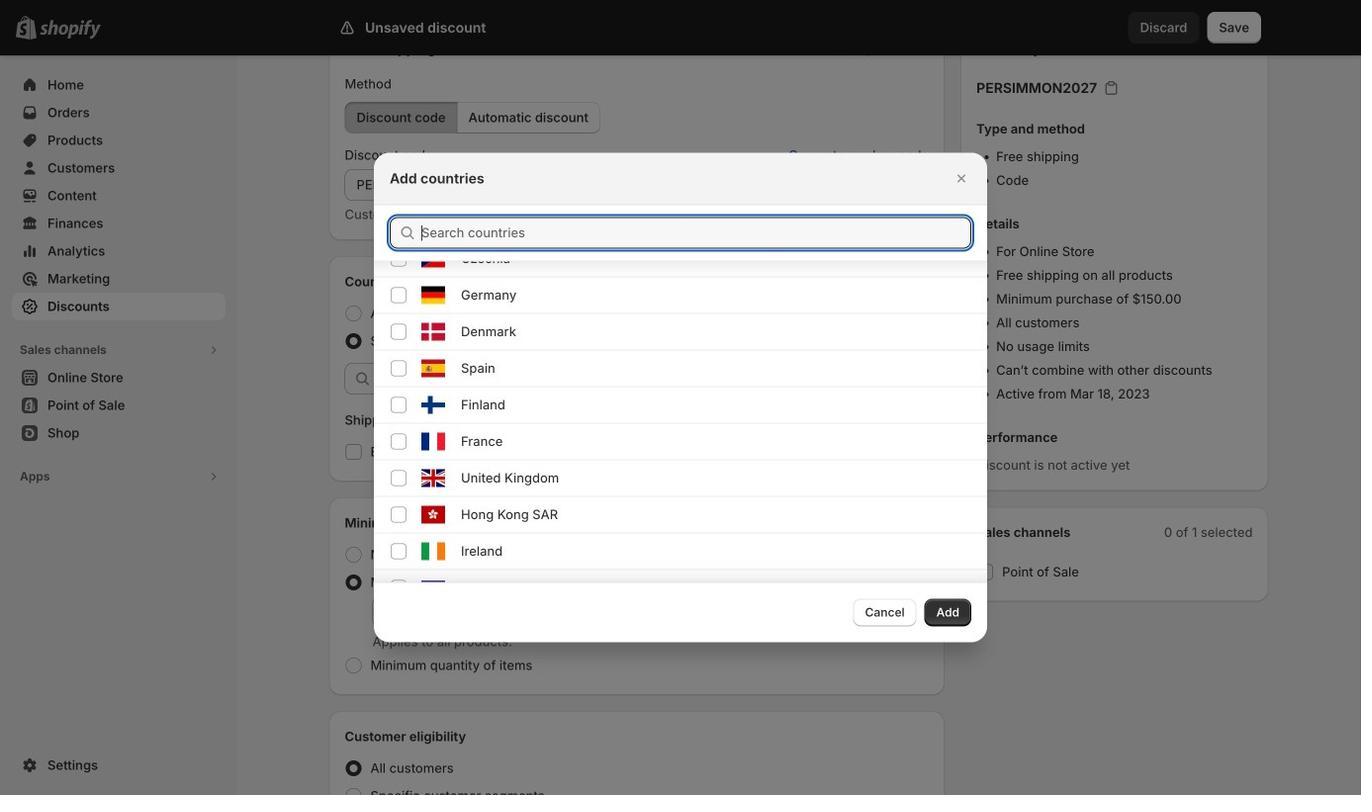 Task type: locate. For each thing, give the bounding box(es) containing it.
shopify image
[[40, 20, 101, 39]]

Search countries text field
[[421, 217, 972, 249]]

dialog
[[0, 21, 1361, 795]]



Task type: vqa. For each thing, say whether or not it's contained in the screenshot.
TEXT FIELD
no



